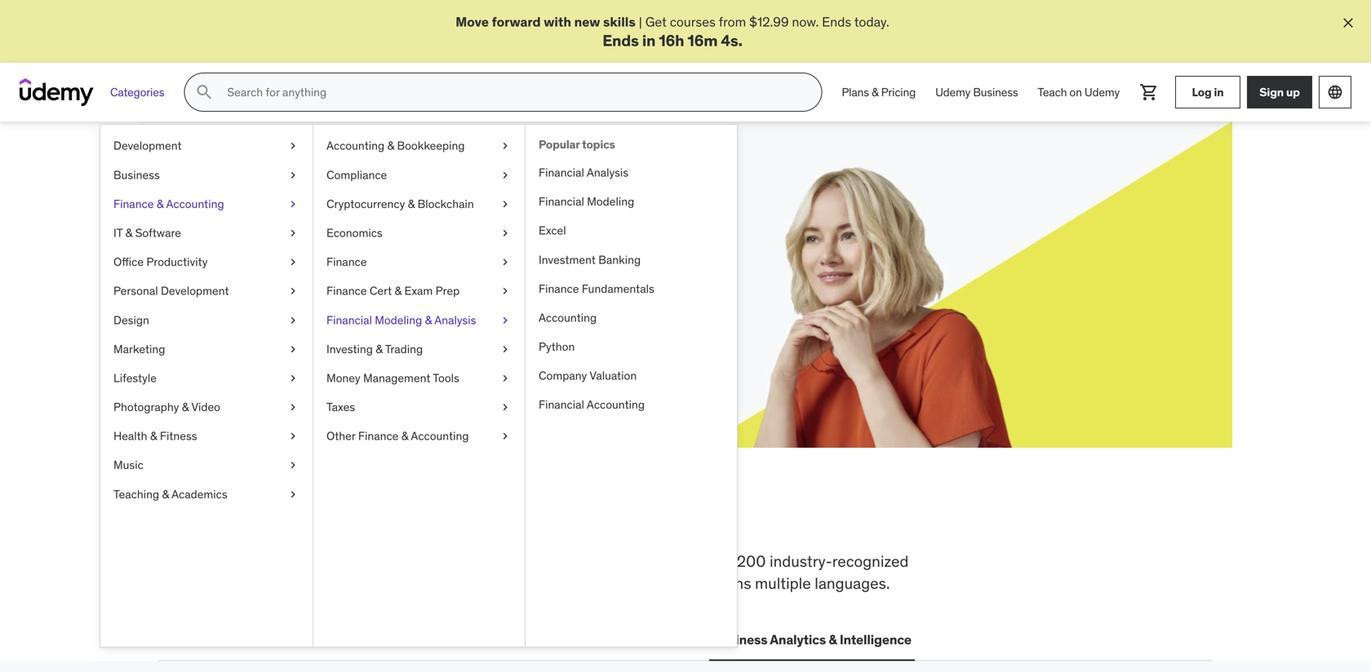 Task type: describe. For each thing, give the bounding box(es) containing it.
cryptocurrency & blockchain
[[326, 197, 474, 211]]

& inside other finance & accounting link
[[401, 429, 408, 444]]

1 horizontal spatial ends
[[822, 13, 851, 30]]

financial modeling & analysis link
[[313, 306, 525, 335]]

close image
[[1340, 15, 1356, 31]]

money management tools
[[326, 371, 459, 386]]

xsmall image for investing & trading
[[499, 341, 512, 357]]

sign up link
[[1247, 76, 1312, 109]]

course
[[385, 233, 424, 250]]

music
[[113, 458, 143, 473]]

finance for finance fundamentals
[[539, 281, 579, 296]]

$12.99
[[749, 13, 789, 30]]

2 as from the left
[[492, 233, 506, 250]]

xsmall image for money management tools
[[499, 370, 512, 386]]

economics link
[[313, 219, 525, 248]]

economics
[[326, 226, 383, 240]]

taxes link
[[313, 393, 525, 422]]

data science
[[496, 631, 576, 648]]

financial modeling
[[539, 194, 634, 209]]

over
[[704, 552, 733, 571]]

blockchain
[[418, 197, 474, 211]]

personal development link
[[100, 277, 313, 306]]

1 udemy from the left
[[935, 85, 970, 99]]

financial for financial accounting
[[539, 398, 584, 412]]

skills inside move forward with new skills | get courses from $12.99 now. ends today. ends in 16h 16m 4s .
[[603, 13, 636, 30]]

xsmall image for economics
[[499, 225, 512, 241]]

exam
[[404, 284, 433, 298]]

and
[[681, 574, 706, 593]]

web development
[[162, 631, 273, 648]]

from
[[719, 13, 746, 30]]

xsmall image for health & fitness
[[286, 429, 300, 445]]

lifestyle
[[113, 371, 157, 386]]

new
[[574, 13, 600, 30]]

xsmall image for it & software
[[286, 225, 300, 241]]

& for pricing
[[872, 85, 878, 99]]

to
[[387, 552, 402, 571]]

accounting link
[[526, 304, 737, 333]]

you
[[365, 498, 423, 540]]

finance fundamentals link
[[526, 275, 737, 304]]

xsmall image for taxes
[[499, 400, 512, 416]]

200
[[737, 552, 766, 571]]

it for it & software
[[113, 226, 123, 240]]

now.
[[792, 13, 819, 30]]

xsmall image for accounting & bookkeeping
[[499, 138, 512, 154]]

financial modeling link
[[526, 187, 737, 216]]

today. inside move forward with new skills | get courses from $12.99 now. ends today. ends in 16h 16m 4s .
[[854, 13, 889, 30]]

communication button
[[593, 621, 696, 660]]

video
[[191, 400, 220, 415]]

need
[[429, 498, 508, 540]]

& for bookkeeping
[[387, 138, 394, 153]]

udemy business
[[935, 85, 1018, 99]]

xsmall image for development
[[286, 138, 300, 154]]

development
[[586, 574, 677, 593]]

certifications,
[[158, 574, 252, 593]]

business link
[[100, 161, 313, 190]]

health & fitness
[[113, 429, 197, 444]]

spans
[[710, 574, 751, 593]]

finance fundamentals
[[539, 281, 654, 296]]

teaching & academics
[[113, 487, 227, 502]]

categories button
[[100, 73, 174, 112]]

accounting inside "link"
[[587, 398, 645, 412]]

compliance link
[[313, 161, 525, 190]]

xsmall image for compliance
[[499, 167, 512, 183]]

for for workplace
[[681, 552, 700, 571]]

personal development
[[113, 284, 229, 298]]

modeling for financial modeling & analysis
[[375, 313, 422, 327]]

popular topics
[[539, 137, 615, 152]]

lifestyle link
[[100, 364, 313, 393]]

accounting & bookkeeping link
[[313, 132, 525, 161]]

rounded
[[436, 574, 494, 593]]

business analytics & intelligence button
[[709, 621, 915, 660]]

skills inside 'covering critical workplace skills to technical topics, including prep content for over 200 industry-recognized certifications, our catalog supports well-rounded professional development and spans multiple languages.'
[[349, 552, 384, 571]]

python
[[539, 340, 575, 354]]

in inside move forward with new skills | get courses from $12.99 now. ends today. ends in 16h 16m 4s .
[[642, 31, 656, 50]]

log
[[1192, 85, 1212, 99]]

personal
[[113, 284, 158, 298]]

2 udemy from the left
[[1085, 85, 1120, 99]]

health & fitness link
[[100, 422, 313, 451]]

topics,
[[471, 552, 517, 571]]

move forward with new skills | get courses from $12.99 now. ends today. ends in 16h 16m 4s .
[[456, 13, 889, 50]]

financial for financial modeling
[[539, 194, 584, 209]]

.
[[738, 31, 742, 50]]

financial analysis link
[[526, 158, 737, 187]]

cryptocurrency & blockchain link
[[313, 190, 525, 219]]

accounting down business link on the left of page
[[166, 197, 224, 211]]

& for accounting
[[157, 197, 164, 211]]

business analytics & intelligence
[[712, 631, 911, 648]]

python link
[[526, 333, 737, 362]]

0 horizontal spatial ends
[[602, 31, 639, 50]]

analytics
[[770, 631, 826, 648]]

our
[[256, 574, 279, 593]]

& for trading
[[376, 342, 383, 357]]

financial for financial modeling & analysis
[[326, 313, 372, 327]]

finance cert & exam prep link
[[313, 277, 525, 306]]

investment banking link
[[526, 245, 737, 275]]

a
[[375, 233, 382, 250]]

business for business
[[113, 168, 160, 182]]

languages.
[[815, 574, 890, 593]]

up
[[1286, 85, 1300, 99]]

finance link
[[313, 248, 525, 277]]

banking
[[598, 252, 641, 267]]

xsmall image for finance & accounting
[[286, 196, 300, 212]]

supports
[[337, 574, 399, 593]]

xsmall image for photography & video
[[286, 400, 300, 416]]

investing & trading link
[[313, 335, 525, 364]]

categories
[[110, 85, 164, 99]]

accounting down taxes link
[[411, 429, 469, 444]]

xsmall image for other finance & accounting
[[499, 429, 512, 445]]

financial modeling & analysis
[[326, 313, 476, 327]]

photography
[[113, 400, 179, 415]]

health
[[113, 429, 147, 444]]

shopping cart with 0 items image
[[1139, 83, 1159, 102]]

music link
[[100, 451, 313, 480]]

teach on udemy link
[[1028, 73, 1130, 112]]

it certifications
[[293, 631, 390, 648]]

with inside move forward with new skills | get courses from $12.99 now. ends today. ends in 16h 16m 4s .
[[544, 13, 571, 30]]

fitness
[[160, 429, 197, 444]]

compliance
[[326, 168, 387, 182]]

& inside finance cert & exam prep link
[[395, 284, 402, 298]]

photography & video link
[[100, 393, 313, 422]]

it for it certifications
[[293, 631, 304, 648]]

science
[[528, 631, 576, 648]]

it & software link
[[100, 219, 313, 248]]

teaching & academics link
[[100, 480, 313, 509]]

design
[[113, 313, 149, 327]]

xsmall image for cryptocurrency & blockchain
[[499, 196, 512, 212]]

xsmall image for personal development
[[286, 283, 300, 299]]



Task type: vqa. For each thing, say whether or not it's contained in the screenshot.
when
no



Task type: locate. For each thing, give the bounding box(es) containing it.
0 vertical spatial development
[[113, 138, 182, 153]]

expand
[[217, 233, 261, 250]]

company
[[539, 369, 587, 383]]

topics
[[582, 137, 615, 152]]

today. right 'now.'
[[854, 13, 889, 30]]

development inside development link
[[113, 138, 182, 153]]

accounting up compliance
[[326, 138, 384, 153]]

0 horizontal spatial today.
[[323, 251, 358, 268]]

financial for financial analysis
[[539, 165, 584, 180]]

submit search image
[[195, 83, 214, 102]]

xsmall image for finance
[[499, 254, 512, 270]]

office productivity link
[[100, 248, 313, 277]]

financial inside 'financial accounting' "link"
[[539, 398, 584, 412]]

xsmall image inside other finance & accounting link
[[499, 429, 512, 445]]

xsmall image inside finance link
[[499, 254, 512, 270]]

xsmall image inside lifestyle link
[[286, 370, 300, 386]]

finance for finance
[[326, 255, 367, 269]]

& right health
[[150, 429, 157, 444]]

investing
[[326, 342, 373, 357]]

& for blockchain
[[408, 197, 415, 211]]

2 horizontal spatial in
[[1214, 85, 1224, 99]]

forward
[[492, 13, 541, 30]]

it certifications button
[[290, 621, 393, 660]]

recognized
[[832, 552, 909, 571]]

development for personal
[[161, 284, 229, 298]]

courses
[[670, 13, 716, 30]]

xsmall image inside economics link
[[499, 225, 512, 241]]

0 horizontal spatial your
[[264, 233, 289, 250]]

technical
[[405, 552, 468, 571]]

0 vertical spatial skills
[[603, 13, 636, 30]]

teach on udemy
[[1038, 85, 1120, 99]]

financial down company
[[539, 398, 584, 412]]

1 vertical spatial in
[[1214, 85, 1224, 99]]

2 horizontal spatial for
[[681, 552, 700, 571]]

development down office productivity link
[[161, 284, 229, 298]]

& inside accounting & bookkeeping link
[[387, 138, 394, 153]]

skills up workplace
[[270, 498, 358, 540]]

financial inside financial analysis link
[[539, 165, 584, 180]]

finance left cert
[[326, 284, 367, 298]]

& inside photography & video link
[[182, 400, 189, 415]]

finance & accounting
[[113, 197, 224, 211]]

valuation
[[590, 369, 637, 383]]

business down spans
[[712, 631, 767, 648]]

fundamentals
[[582, 281, 654, 296]]

2 horizontal spatial business
[[973, 85, 1018, 99]]

0 horizontal spatial in
[[514, 498, 546, 540]]

covering
[[158, 552, 220, 571]]

modeling down finance cert & exam prep
[[375, 313, 422, 327]]

0 horizontal spatial with
[[347, 233, 372, 250]]

data
[[496, 631, 525, 648]]

it inside button
[[293, 631, 304, 648]]

& for video
[[182, 400, 189, 415]]

1 horizontal spatial udemy
[[1085, 85, 1120, 99]]

& inside finance & accounting link
[[157, 197, 164, 211]]

xsmall image inside taxes link
[[499, 400, 512, 416]]

business left teach
[[973, 85, 1018, 99]]

& inside plans & pricing link
[[872, 85, 878, 99]]

in right log
[[1214, 85, 1224, 99]]

2 vertical spatial development
[[192, 631, 273, 648]]

& inside health & fitness link
[[150, 429, 157, 444]]

& up office in the left of the page
[[125, 226, 132, 240]]

0 horizontal spatial for
[[295, 193, 333, 227]]

udemy image
[[20, 79, 94, 106]]

0 horizontal spatial udemy
[[935, 85, 970, 99]]

0 vertical spatial your
[[338, 193, 397, 227]]

modeling inside financial modeling & analysis link
[[375, 313, 422, 327]]

1 horizontal spatial with
[[544, 13, 571, 30]]

1 vertical spatial today.
[[323, 251, 358, 268]]

including
[[521, 552, 584, 571]]

finance for finance & accounting
[[113, 197, 154, 211]]

xsmall image for office productivity
[[286, 254, 300, 270]]

development right web
[[192, 631, 273, 648]]

business for business analytics & intelligence
[[712, 631, 767, 648]]

move
[[456, 13, 489, 30]]

for up and at bottom
[[681, 552, 700, 571]]

analysis down prep
[[434, 313, 476, 327]]

2 vertical spatial in
[[514, 498, 546, 540]]

sign up
[[1259, 85, 1300, 99]]

1 horizontal spatial it
[[293, 631, 304, 648]]

xsmall image inside teaching & academics link
[[286, 487, 300, 503]]

0 vertical spatial analysis
[[587, 165, 628, 180]]

modeling inside financial modeling link
[[587, 194, 634, 209]]

xsmall image inside office productivity link
[[286, 254, 300, 270]]

with
[[544, 13, 571, 30], [347, 233, 372, 250]]

leadership button
[[406, 621, 480, 660]]

as left little
[[447, 233, 460, 250]]

popular
[[539, 137, 580, 152]]

analysis inside financial analysis link
[[587, 165, 628, 180]]

xsmall image inside finance & accounting link
[[286, 196, 300, 212]]

with inside skills for your future expand your potential with a course for as little as $12.99. sale ends today.
[[347, 233, 372, 250]]

0 horizontal spatial it
[[113, 226, 123, 240]]

& down taxes link
[[401, 429, 408, 444]]

prep
[[436, 284, 460, 298]]

development down "categories" dropdown button
[[113, 138, 182, 153]]

ends down |
[[602, 31, 639, 50]]

investing & trading
[[326, 342, 423, 357]]

1 vertical spatial business
[[113, 168, 160, 182]]

company valuation link
[[526, 362, 737, 391]]

in
[[642, 31, 656, 50], [1214, 85, 1224, 99], [514, 498, 546, 540]]

& inside business analytics & intelligence button
[[829, 631, 837, 648]]

ends right 'now.'
[[822, 13, 851, 30]]

cert
[[370, 284, 392, 298]]

xsmall image for finance cert & exam prep
[[499, 283, 512, 299]]

accounting inside 'link'
[[539, 311, 597, 325]]

& for academics
[[162, 487, 169, 502]]

leadership
[[409, 631, 477, 648]]

0 horizontal spatial as
[[447, 233, 460, 250]]

xsmall image for marketing
[[286, 341, 300, 357]]

0 vertical spatial business
[[973, 85, 1018, 99]]

for for your
[[428, 233, 444, 250]]

0 horizontal spatial modeling
[[375, 313, 422, 327]]

& right cert
[[395, 284, 402, 298]]

& inside financial modeling & analysis link
[[425, 313, 432, 327]]

money
[[326, 371, 360, 386]]

on
[[1069, 85, 1082, 99]]

udemy right pricing
[[935, 85, 970, 99]]

1 vertical spatial your
[[264, 233, 289, 250]]

as right little
[[492, 233, 506, 250]]

for right "course" on the left top
[[428, 233, 444, 250]]

xsmall image inside financial modeling & analysis link
[[499, 312, 512, 328]]

financial accounting
[[539, 398, 645, 412]]

0 horizontal spatial business
[[113, 168, 160, 182]]

1 vertical spatial for
[[428, 233, 444, 250]]

1 as from the left
[[447, 233, 460, 250]]

skills left |
[[603, 13, 636, 30]]

xsmall image inside music link
[[286, 458, 300, 474]]

it left certifications
[[293, 631, 304, 648]]

& left video
[[182, 400, 189, 415]]

xsmall image
[[286, 138, 300, 154], [499, 138, 512, 154], [286, 167, 300, 183], [499, 167, 512, 183], [499, 254, 512, 270], [286, 283, 300, 299], [499, 283, 512, 299], [286, 429, 300, 445], [499, 429, 512, 445]]

& inside teaching & academics link
[[162, 487, 169, 502]]

web
[[162, 631, 189, 648]]

finance up it & software
[[113, 197, 154, 211]]

your up the sale
[[264, 233, 289, 250]]

productivity
[[146, 255, 208, 269]]

development for web
[[192, 631, 273, 648]]

1 vertical spatial skills
[[270, 498, 358, 540]]

xsmall image for business
[[286, 167, 300, 183]]

finance for finance cert & exam prep
[[326, 284, 367, 298]]

xsmall image for teaching & academics
[[286, 487, 300, 503]]

0 vertical spatial in
[[642, 31, 656, 50]]

xsmall image inside health & fitness link
[[286, 429, 300, 445]]

company valuation
[[539, 369, 637, 383]]

excel
[[539, 223, 566, 238]]

in up including
[[514, 498, 546, 540]]

1 horizontal spatial for
[[428, 233, 444, 250]]

all
[[158, 498, 206, 540]]

place
[[616, 498, 702, 540]]

0 vertical spatial it
[[113, 226, 123, 240]]

content
[[624, 552, 677, 571]]

it up office in the left of the page
[[113, 226, 123, 240]]

finance & accounting link
[[100, 190, 313, 219]]

udemy business link
[[926, 73, 1028, 112]]

0 vertical spatial modeling
[[587, 194, 634, 209]]

skills
[[217, 193, 290, 227]]

xsmall image inside business link
[[286, 167, 300, 183]]

udemy
[[935, 85, 970, 99], [1085, 85, 1120, 99]]

& inside it & software link
[[125, 226, 132, 240]]

xsmall image inside compliance link
[[499, 167, 512, 183]]

xsmall image inside money management tools link
[[499, 370, 512, 386]]

xsmall image inside photography & video link
[[286, 400, 300, 416]]

& left trading
[[376, 342, 383, 357]]

& right teaching
[[162, 487, 169, 502]]

xsmall image
[[286, 196, 300, 212], [499, 196, 512, 212], [286, 225, 300, 241], [499, 225, 512, 241], [286, 254, 300, 270], [286, 312, 300, 328], [499, 312, 512, 328], [286, 341, 300, 357], [499, 341, 512, 357], [286, 370, 300, 386], [499, 370, 512, 386], [286, 400, 300, 416], [499, 400, 512, 416], [286, 458, 300, 474], [286, 487, 300, 503]]

& for software
[[125, 226, 132, 240]]

2 vertical spatial business
[[712, 631, 767, 648]]

1 horizontal spatial analysis
[[587, 165, 628, 180]]

udemy right the "on"
[[1085, 85, 1120, 99]]

xsmall image for lifestyle
[[286, 370, 300, 386]]

financial modeling & analysis element
[[525, 125, 737, 647]]

skills up supports at the left bottom
[[349, 552, 384, 571]]

1 vertical spatial it
[[293, 631, 304, 648]]

sale
[[263, 251, 288, 268]]

xsmall image inside finance cert & exam prep link
[[499, 283, 512, 299]]

financial inside financial modeling link
[[539, 194, 584, 209]]

1 horizontal spatial modeling
[[587, 194, 634, 209]]

1 horizontal spatial your
[[338, 193, 397, 227]]

& inside investing & trading link
[[376, 342, 383, 357]]

your up a
[[338, 193, 397, 227]]

prep
[[588, 552, 620, 571]]

& for fitness
[[150, 429, 157, 444]]

financial up investing at the bottom left of page
[[326, 313, 372, 327]]

finance down the investment
[[539, 281, 579, 296]]

xsmall image inside development link
[[286, 138, 300, 154]]

xsmall image inside accounting & bookkeeping link
[[499, 138, 512, 154]]

& up software
[[157, 197, 164, 211]]

today. inside skills for your future expand your potential with a course for as little as $12.99. sale ends today.
[[323, 251, 358, 268]]

ends
[[291, 251, 320, 268]]

money management tools link
[[313, 364, 525, 393]]

1 horizontal spatial as
[[492, 233, 506, 250]]

xsmall image inside the design link
[[286, 312, 300, 328]]

today. down potential at the left of the page
[[323, 251, 358, 268]]

& left bookkeeping
[[387, 138, 394, 153]]

0 horizontal spatial analysis
[[434, 313, 476, 327]]

accounting down valuation
[[587, 398, 645, 412]]

& right 'analytics'
[[829, 631, 837, 648]]

finance right other
[[358, 429, 399, 444]]

for up potential at the left of the page
[[295, 193, 333, 227]]

your
[[338, 193, 397, 227], [264, 233, 289, 250]]

modeling down financial analysis link
[[587, 194, 634, 209]]

business up finance & accounting
[[113, 168, 160, 182]]

finance down economics
[[326, 255, 367, 269]]

analysis
[[587, 165, 628, 180], [434, 313, 476, 327]]

it & software
[[113, 226, 181, 240]]

communication
[[596, 631, 693, 648]]

xsmall image inside it & software link
[[286, 225, 300, 241]]

2 vertical spatial for
[[681, 552, 700, 571]]

1 horizontal spatial in
[[642, 31, 656, 50]]

future
[[402, 193, 482, 227]]

1 vertical spatial modeling
[[375, 313, 422, 327]]

xsmall image inside investing & trading link
[[499, 341, 512, 357]]

1 horizontal spatial business
[[712, 631, 767, 648]]

2 vertical spatial skills
[[349, 552, 384, 571]]

financial inside financial modeling & analysis link
[[326, 313, 372, 327]]

finance inside financial modeling & analysis element
[[539, 281, 579, 296]]

1 vertical spatial with
[[347, 233, 372, 250]]

0 vertical spatial with
[[544, 13, 571, 30]]

1 vertical spatial analysis
[[434, 313, 476, 327]]

1 vertical spatial development
[[161, 284, 229, 298]]

xsmall image for financial modeling & analysis
[[499, 312, 512, 328]]

business inside button
[[712, 631, 767, 648]]

modeling for financial modeling
[[587, 194, 634, 209]]

xsmall image for music
[[286, 458, 300, 474]]

xsmall image inside 'personal development' link
[[286, 283, 300, 299]]

& inside "cryptocurrency & blockchain" link
[[408, 197, 415, 211]]

& down finance cert & exam prep link
[[425, 313, 432, 327]]

with left a
[[347, 233, 372, 250]]

design link
[[100, 306, 313, 335]]

development inside 'personal development' link
[[161, 284, 229, 298]]

plans
[[842, 85, 869, 99]]

0 vertical spatial today.
[[854, 13, 889, 30]]

teaching
[[113, 487, 159, 502]]

other
[[326, 429, 355, 444]]

it
[[113, 226, 123, 240], [293, 631, 304, 648]]

software
[[135, 226, 181, 240]]

& down compliance link
[[408, 197, 415, 211]]

modeling
[[587, 194, 634, 209], [375, 313, 422, 327]]

development inside web development button
[[192, 631, 273, 648]]

web development button
[[158, 621, 277, 660]]

analysis down topics
[[587, 165, 628, 180]]

analysis inside financial modeling & analysis link
[[434, 313, 476, 327]]

accounting up python
[[539, 311, 597, 325]]

finance
[[113, 197, 154, 211], [326, 255, 367, 269], [539, 281, 579, 296], [326, 284, 367, 298], [358, 429, 399, 444]]

xsmall image for design
[[286, 312, 300, 328]]

data science button
[[493, 621, 580, 660]]

today.
[[854, 13, 889, 30], [323, 251, 358, 268]]

& right plans
[[872, 85, 878, 99]]

skills for your future expand your potential with a course for as little as $12.99. sale ends today.
[[217, 193, 506, 268]]

get
[[645, 13, 667, 30]]

for inside 'covering critical workplace skills to technical topics, including prep content for over 200 industry-recognized certifications, our catalog supports well-rounded professional development and spans multiple languages.'
[[681, 552, 700, 571]]

xsmall image inside "cryptocurrency & blockchain" link
[[499, 196, 512, 212]]

accounting
[[326, 138, 384, 153], [166, 197, 224, 211], [539, 311, 597, 325], [587, 398, 645, 412], [411, 429, 469, 444]]

choose a language image
[[1327, 84, 1343, 101]]

financial down popular
[[539, 165, 584, 180]]

financial up excel in the left top of the page
[[539, 194, 584, 209]]

other finance & accounting
[[326, 429, 469, 444]]

marketing
[[113, 342, 165, 357]]

Search for anything text field
[[224, 79, 802, 106]]

with left new
[[544, 13, 571, 30]]

in down get
[[642, 31, 656, 50]]

0 vertical spatial for
[[295, 193, 333, 227]]

photography & video
[[113, 400, 220, 415]]

marketing link
[[100, 335, 313, 364]]

1 horizontal spatial today.
[[854, 13, 889, 30]]

intelligence
[[840, 631, 911, 648]]

xsmall image inside marketing link
[[286, 341, 300, 357]]

cryptocurrency
[[326, 197, 405, 211]]

industry-
[[770, 552, 832, 571]]



